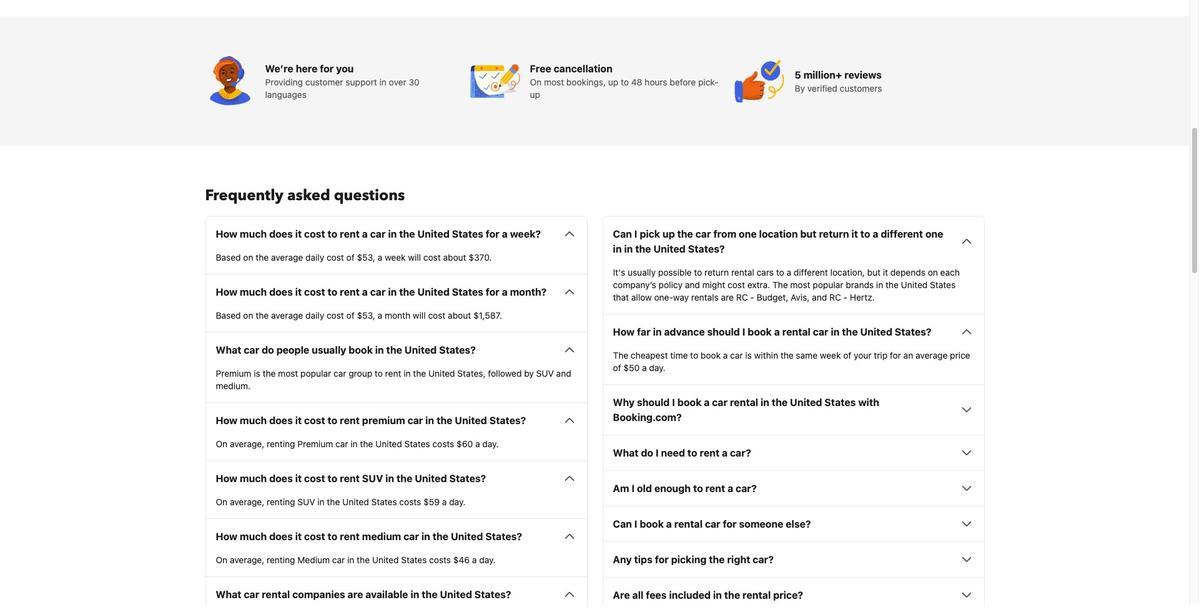 Task type: describe. For each thing, give the bounding box(es) containing it.
based for how much does it cost to rent a car in the united states for a month?
[[216, 311, 241, 321]]

price
[[950, 351, 971, 361]]

extra.
[[748, 280, 770, 291]]

2 vertical spatial car?
[[753, 555, 774, 566]]

for inside the cheapest time to book a car is within the same week of your trip for an average price of $50 a day.
[[890, 351, 901, 361]]

to up medium
[[328, 532, 338, 543]]

2 horizontal spatial and
[[812, 293, 827, 303]]

return inside it's usually possible to return rental cars to a different location, but it depends on each company's policy and might cost extra. the most popular brands in the united states that allow one-way rentals are rc - budget, avis, and rc - hertz.
[[705, 268, 729, 278]]

does for how much does it cost to rent a car in the united states for a week?
[[269, 229, 293, 240]]

customer
[[305, 77, 343, 88]]

what for what car do people usually book in the united states?
[[216, 345, 241, 356]]

on average, renting premium car in the united states costs $60 a day.
[[216, 439, 499, 450]]

right
[[727, 555, 751, 566]]

way
[[673, 293, 689, 303]]

the inside why should i book a car rental in the united states with booking.com?
[[772, 398, 788, 409]]

providing
[[265, 77, 303, 88]]

before
[[670, 77, 696, 88]]

the cheapest time to book a car is within the same week of your trip for an average price of $50 a day.
[[613, 351, 971, 374]]

rent right the need
[[700, 448, 720, 459]]

a up based on the average daily cost of $53, a month will cost about $1,587.
[[362, 287, 368, 298]]

much for how much does it cost to rent a car in the united states for a week?
[[240, 229, 267, 240]]

renting for how much does it cost to rent medium car in the united states?
[[267, 556, 295, 566]]

company's
[[613, 280, 656, 291]]

0 horizontal spatial week
[[385, 253, 406, 263]]

week inside the cheapest time to book a car is within the same week of your trip for an average price of $50 a day.
[[820, 351, 841, 361]]

day. right $60
[[482, 439, 499, 450]]

advance
[[664, 327, 705, 338]]

premium
[[362, 416, 405, 427]]

it for how much does it cost to rent premium car in the united states?
[[295, 416, 302, 427]]

available
[[366, 590, 408, 601]]

for inside 'dropdown button'
[[486, 229, 500, 240]]

1 vertical spatial up
[[530, 90, 540, 100]]

cost inside it's usually possible to return rental cars to a different location, but it depends on each company's policy and might cost extra. the most popular brands in the united states that allow one-way rentals are rc - budget, avis, and rc - hertz.
[[728, 280, 745, 291]]

by
[[524, 369, 534, 379]]

rental inside it's usually possible to return rental cars to a different location, but it depends on each company's policy and might cost extra. the most popular brands in the united states that allow one-way rentals are rc - budget, avis, and rc - hertz.
[[732, 268, 754, 278]]

2 vertical spatial suv
[[298, 497, 315, 508]]

united inside it's usually possible to return rental cars to a different location, but it depends on each company's policy and might cost extra. the most popular brands in the united states that allow one-way rentals are rc - budget, avis, and rc - hertz.
[[901, 280, 928, 291]]

$46
[[453, 556, 470, 566]]

an
[[904, 351, 913, 361]]

book up group
[[349, 345, 373, 356]]

what car rental companies are available in the united states? button
[[216, 588, 577, 603]]

how much does it cost to rent suv in the united states? button
[[216, 472, 577, 487]]

1 horizontal spatial and
[[685, 280, 700, 291]]

enough
[[655, 484, 691, 495]]

$370.
[[469, 253, 492, 263]]

depends
[[891, 268, 926, 278]]

million+
[[804, 70, 842, 81]]

in inside premium is the most popular car group to rent in the united states, followed by suv and medium.
[[404, 369, 411, 379]]

day. inside the cheapest time to book a car is within the same week of your trip for an average price of $50 a day.
[[649, 363, 666, 374]]

2 rc from the left
[[830, 293, 841, 303]]

here
[[296, 63, 318, 75]]

followed
[[488, 369, 522, 379]]

car inside the cheapest time to book a car is within the same week of your trip for an average price of $50 a day.
[[730, 351, 743, 361]]

location
[[759, 229, 798, 240]]

possible
[[658, 268, 692, 278]]

to inside dropdown button
[[328, 287, 338, 298]]

all
[[633, 591, 644, 602]]

any tips for picking the right car?
[[613, 555, 774, 566]]

a left month?
[[502, 287, 508, 298]]

book down old on the bottom right of the page
[[640, 519, 664, 531]]

a down how much does it cost to rent a car in the united states for a week?
[[378, 253, 382, 263]]

what do i need to rent a car?
[[613, 448, 751, 459]]

5
[[795, 70, 801, 81]]

0 vertical spatial do
[[262, 345, 274, 356]]

united inside why should i book a car rental in the united states with booking.com?
[[790, 398, 822, 409]]

on inside free cancellation on most bookings, up to 48 hours before pick- up
[[530, 77, 542, 88]]

one-
[[654, 293, 673, 303]]

are inside it's usually possible to return rental cars to a different location, but it depends on each company's policy and might cost extra. the most popular brands in the united states that allow one-way rentals are rc - budget, avis, and rc - hertz.
[[721, 293, 734, 303]]

will for week?
[[408, 253, 421, 263]]

return inside can i pick up the car from one location but return it to a different one in in the united states?
[[819, 229, 849, 240]]

in inside we're here for you providing customer support in over 30 languages
[[380, 77, 387, 88]]

rental left price?
[[743, 591, 771, 602]]

support
[[346, 77, 377, 88]]

of left your
[[844, 351, 852, 361]]

avis,
[[791, 293, 810, 303]]

cheapest
[[631, 351, 668, 361]]

on for how much does it cost to rent medium car in the united states?
[[216, 556, 228, 566]]

a left within on the right bottom of page
[[723, 351, 728, 361]]

cost inside how much does it cost to rent a car in the united states for a month? dropdown button
[[304, 287, 325, 298]]

car inside premium is the most popular car group to rent in the united states, followed by suv and medium.
[[334, 369, 346, 379]]

about for week?
[[443, 253, 466, 263]]

booking.com?
[[613, 412, 682, 424]]

average, for how much does it cost to rent medium car in the united states?
[[230, 556, 264, 566]]

month?
[[510, 287, 547, 298]]

suv inside how much does it cost to rent suv in the united states? dropdown button
[[362, 474, 383, 485]]

week?
[[510, 229, 541, 240]]

rent inside dropdown button
[[340, 474, 360, 485]]

premium is the most popular car group to rent in the united states, followed by suv and medium.
[[216, 369, 571, 392]]

hours
[[645, 77, 668, 88]]

states down "how much does it cost to rent premium car in the united states?" dropdown button
[[404, 439, 430, 450]]

a inside why should i book a car rental in the united states with booking.com?
[[704, 398, 710, 409]]

to right cars
[[776, 268, 784, 278]]

pick-
[[698, 77, 719, 88]]

we're here for you image
[[205, 56, 255, 106]]

renting for how much does it cost to rent premium car in the united states?
[[267, 439, 295, 450]]

most inside it's usually possible to return rental cars to a different location, but it depends on each company's policy and might cost extra. the most popular brands in the united states that allow one-way rentals are rc - budget, avis, and rc - hertz.
[[791, 280, 811, 291]]

states inside why should i book a car rental in the united states with booking.com?
[[825, 398, 856, 409]]

on inside it's usually possible to return rental cars to a different location, but it depends on each company's policy and might cost extra. the most popular brands in the united states that allow one-way rentals are rc - budget, avis, and rc - hertz.
[[928, 268, 938, 278]]

can i book a rental car for someone else? button
[[613, 517, 974, 532]]

on for how much does it cost to rent a car in the united states for a week?
[[243, 253, 253, 263]]

of down how much does it cost to rent a car in the united states for a week?
[[346, 253, 355, 263]]

1 horizontal spatial do
[[641, 448, 654, 459]]

rent up on average, renting premium car in the united states costs $60 a day.
[[340, 416, 360, 427]]

for inside dropdown button
[[486, 287, 500, 298]]

a right $60
[[475, 439, 480, 450]]

rent inside dropdown button
[[340, 287, 360, 298]]

in inside dropdown button
[[388, 287, 397, 298]]

we're here for you providing customer support in over 30 languages
[[265, 63, 420, 100]]

1 vertical spatial premium
[[298, 439, 333, 450]]

it's
[[613, 268, 625, 278]]

the inside the cheapest time to book a car is within the same week of your trip for an average price of $50 a day.
[[781, 351, 794, 361]]

to up on average, renting premium car in the united states costs $60 a day.
[[328, 416, 338, 427]]

costs for premium
[[433, 439, 454, 450]]

are inside dropdown button
[[348, 590, 363, 601]]

rent up on average, renting medium car in the united states costs $46 a day.
[[340, 532, 360, 543]]

what for what car rental companies are available in the united states?
[[216, 590, 241, 601]]

picking
[[671, 555, 707, 566]]

rent up can i book a rental car for someone else? at the bottom of page
[[706, 484, 725, 495]]

2 - from the left
[[844, 293, 848, 303]]

how for how much does it cost to rent premium car in the united states?
[[216, 416, 238, 427]]

why should i book a car rental in the united states with booking.com? button
[[613, 396, 974, 426]]

$53, for month?
[[357, 311, 375, 321]]

a inside how far in advance should i book a rental car in the united states? dropdown button
[[774, 327, 780, 338]]

much for how much does it cost to rent a car in the united states for a month?
[[240, 287, 267, 298]]

day. right '$46'
[[479, 556, 496, 566]]

different inside it's usually possible to return rental cars to a different location, but it depends on each company's policy and might cost extra. the most popular brands in the united states that allow one-way rentals are rc - budget, avis, and rc - hertz.
[[794, 268, 828, 278]]

how much does it cost to rent a car in the united states for a month? button
[[216, 285, 577, 300]]

of left $50
[[613, 363, 621, 374]]

much for how much does it cost to rent suv in the united states?
[[240, 474, 267, 485]]

states inside 'dropdown button'
[[452, 229, 483, 240]]

usually inside it's usually possible to return rental cars to a different location, but it depends on each company's policy and might cost extra. the most popular brands in the united states that allow one-way rentals are rc - budget, avis, and rc - hertz.
[[628, 268, 656, 278]]

most for cancellation
[[544, 77, 564, 88]]

it inside it's usually possible to return rental cars to a different location, but it depends on each company's policy and might cost extra. the most popular brands in the united states that allow one-way rentals are rc - budget, avis, and rc - hertz.
[[883, 268, 888, 278]]

how for how much does it cost to rent a car in the united states for a month?
[[216, 287, 238, 298]]

most for is
[[278, 369, 298, 379]]

over
[[389, 77, 407, 88]]

much for how much does it cost to rent medium car in the united states?
[[240, 532, 267, 543]]

does for how much does it cost to rent premium car in the united states?
[[269, 416, 293, 427]]

trip
[[874, 351, 888, 361]]

about for month?
[[448, 311, 471, 321]]

cost inside "how much does it cost to rent premium car in the united states?" dropdown button
[[304, 416, 325, 427]]

car? for what do i need to rent a car?
[[730, 448, 751, 459]]

medium
[[362, 532, 401, 543]]

why should i book a car rental in the united states with booking.com?
[[613, 398, 880, 424]]

does for how much does it cost to rent a car in the united states for a month?
[[269, 287, 293, 298]]

can i book a rental car for someone else?
[[613, 519, 811, 531]]

rent inside 'dropdown button'
[[340, 229, 360, 240]]

it inside can i pick up the car from one location but return it to a different one in in the united states?
[[852, 229, 858, 240]]

daily for how much does it cost to rent a car in the united states for a week?
[[306, 253, 324, 263]]

are all fees included in the rental price? button
[[613, 589, 974, 604]]

in inside 'dropdown button'
[[388, 229, 397, 240]]

to right enough
[[693, 484, 703, 495]]

free cancellation on most bookings, up to 48 hours before pick- up
[[530, 63, 719, 100]]

should inside why should i book a car rental in the united states with booking.com?
[[637, 398, 670, 409]]

free cancellation image
[[470, 56, 520, 106]]

medium
[[298, 556, 330, 566]]

what car do people usually book in the united states? button
[[216, 343, 577, 358]]

united inside can i pick up the car from one location but return it to a different one in in the united states?
[[654, 244, 686, 255]]

cost up what car do people usually book in the united states?
[[327, 311, 344, 321]]

that
[[613, 293, 629, 303]]

on for how much does it cost to rent a car in the united states for a month?
[[243, 311, 253, 321]]

rental inside why should i book a car rental in the united states with booking.com?
[[730, 398, 758, 409]]

based for how much does it cost to rent a car in the united states for a week?
[[216, 253, 241, 263]]

how for how far in advance should i book a rental car in the united states?
[[613, 327, 635, 338]]

based on the average daily cost of $53, a month will cost about $1,587.
[[216, 311, 502, 321]]

a up based on the average daily cost of $53, a week will cost about $370.
[[362, 229, 368, 240]]

what car do people usually book in the united states?
[[216, 345, 476, 356]]

need
[[661, 448, 685, 459]]

states,
[[458, 369, 486, 379]]

but inside it's usually possible to return rental cars to a different location, but it depends on each company's policy and might cost extra. the most popular brands in the united states that allow one-way rentals are rc - budget, avis, and rc - hertz.
[[867, 268, 881, 278]]

will for month?
[[413, 311, 426, 321]]

48
[[631, 77, 642, 88]]

cost inside how much does it cost to rent suv in the united states? dropdown button
[[304, 474, 325, 485]]

by
[[795, 83, 805, 94]]

how far in advance should i book a rental car in the united states?
[[613, 327, 932, 338]]

popular inside it's usually possible to return rental cars to a different location, but it depends on each company's policy and might cost extra. the most popular brands in the united states that allow one-way rentals are rc - budget, avis, and rc - hertz.
[[813, 280, 844, 291]]

group
[[349, 369, 372, 379]]

states inside it's usually possible to return rental cars to a different location, but it depends on each company's policy and might cost extra. the most popular brands in the united states that allow one-way rentals are rc - budget, avis, and rc - hertz.
[[930, 280, 956, 291]]

what car rental companies are available in the united states?
[[216, 590, 511, 601]]

to inside can i pick up the car from one location but return it to a different one in in the united states?
[[861, 229, 871, 240]]

the inside it's usually possible to return rental cars to a different location, but it depends on each company's policy and might cost extra. the most popular brands in the united states that allow one-way rentals are rc - budget, avis, and rc - hertz.
[[773, 280, 788, 291]]

am
[[613, 484, 629, 495]]

united inside premium is the most popular car group to rent in the united states, followed by suv and medium.
[[429, 369, 455, 379]]

can for can i pick up the car from one location but return it to a different one in in the united states?
[[613, 229, 632, 240]]

how much does it cost to rent premium car in the united states? button
[[216, 414, 577, 429]]

you
[[336, 63, 354, 75]]

a left month
[[378, 311, 382, 321]]

and inside premium is the most popular car group to rent in the united states, followed by suv and medium.
[[556, 369, 571, 379]]

it for how much does it cost to rent a car in the united states for a month?
[[295, 287, 302, 298]]

usually inside dropdown button
[[312, 345, 346, 356]]

how for how much does it cost to rent medium car in the united states?
[[216, 532, 238, 543]]

average for how much does it cost to rent a car in the united states for a week?
[[271, 253, 303, 263]]

cost right month
[[428, 311, 446, 321]]

companies
[[292, 590, 345, 601]]

can i pick up the car from one location but return it to a different one in in the united states?
[[613, 229, 944, 255]]

budget,
[[757, 293, 789, 303]]



Task type: vqa. For each thing, say whether or not it's contained in the screenshot.
Are all fees included in the rental price? dropdown button
yes



Task type: locate. For each thing, give the bounding box(es) containing it.
2 renting from the top
[[267, 497, 295, 508]]

a right $50
[[642, 363, 647, 374]]

0 vertical spatial on
[[243, 253, 253, 263]]

how much does it cost to rent medium car in the united states?
[[216, 532, 522, 543]]

it for how much does it cost to rent medium car in the united states?
[[295, 532, 302, 543]]

how much does it cost to rent premium car in the united states?
[[216, 416, 526, 427]]

return up might
[[705, 268, 729, 278]]

it for how much does it cost to rent suv in the united states?
[[295, 474, 302, 485]]

1 vertical spatial average,
[[230, 497, 264, 508]]

do left people
[[262, 345, 274, 356]]

0 horizontal spatial popular
[[301, 369, 331, 379]]

$59
[[424, 497, 440, 508]]

0 horizontal spatial is
[[254, 369, 260, 379]]

price?
[[773, 591, 803, 602]]

fees
[[646, 591, 667, 602]]

car inside why should i book a car rental in the united states with booking.com?
[[712, 398, 728, 409]]

on for how much does it cost to rent suv in the united states?
[[216, 497, 228, 508]]

it
[[295, 229, 302, 240], [852, 229, 858, 240], [883, 268, 888, 278], [295, 287, 302, 298], [295, 416, 302, 427], [295, 474, 302, 485], [295, 532, 302, 543]]

0 horizontal spatial are
[[348, 590, 363, 601]]

1 vertical spatial on
[[928, 268, 938, 278]]

old
[[637, 484, 652, 495]]

location,
[[831, 268, 865, 278]]

1 horizontal spatial rc
[[830, 293, 841, 303]]

to right the need
[[688, 448, 698, 459]]

about left $370.
[[443, 253, 466, 263]]

5 does from the top
[[269, 532, 293, 543]]

1 vertical spatial $53,
[[357, 311, 375, 321]]

1 horizontal spatial -
[[844, 293, 848, 303]]

2 vertical spatial average,
[[230, 556, 264, 566]]

1 horizontal spatial is
[[746, 351, 752, 361]]

customers
[[840, 83, 882, 94]]

states inside dropdown button
[[452, 287, 483, 298]]

rent up based on the average daily cost of $53, a week will cost about $370.
[[340, 229, 360, 240]]

how much does it cost to rent a car in the united states for a week? button
[[216, 227, 577, 242]]

car? for am i old enough to rent a car?
[[736, 484, 757, 495]]

any
[[613, 555, 632, 566]]

does for how much does it cost to rent suv in the united states?
[[269, 474, 293, 485]]

average
[[271, 253, 303, 263], [271, 311, 303, 321], [916, 351, 948, 361]]

does for how much does it cost to rent medium car in the united states?
[[269, 532, 293, 543]]

pick
[[640, 229, 660, 240]]

what inside what car rental companies are available in the united states? dropdown button
[[216, 590, 241, 601]]

each
[[941, 268, 960, 278]]

a left week?
[[502, 229, 508, 240]]

1 vertical spatial average
[[271, 311, 303, 321]]

cost down how much does it cost to rent a car in the united states for a week?
[[327, 253, 344, 263]]

1 vertical spatial but
[[867, 268, 881, 278]]

0 horizontal spatial up
[[530, 90, 540, 100]]

how much does it cost to rent a car in the united states for a week?
[[216, 229, 541, 240]]

popular down people
[[301, 369, 331, 379]]

0 vertical spatial $53,
[[357, 253, 375, 263]]

allow
[[631, 293, 652, 303]]

to inside 'dropdown button'
[[328, 229, 338, 240]]

1 vertical spatial is
[[254, 369, 260, 379]]

1 horizontal spatial should
[[707, 327, 740, 338]]

1 - from the left
[[751, 293, 755, 303]]

2 average, from the top
[[230, 497, 264, 508]]

0 vertical spatial based
[[216, 253, 241, 263]]

car inside 'dropdown button'
[[370, 229, 386, 240]]

frequently
[[205, 186, 284, 206]]

1 vertical spatial most
[[791, 280, 811, 291]]

included
[[669, 591, 711, 602]]

$53, for week?
[[357, 253, 375, 263]]

week right "same"
[[820, 351, 841, 361]]

rental left the "companies"
[[262, 590, 290, 601]]

$1,587.
[[474, 311, 502, 321]]

questions
[[334, 186, 405, 206]]

a down why should i book a car rental in the united states with booking.com?
[[722, 448, 728, 459]]

will down how much does it cost to rent a car in the united states for a week? 'dropdown button'
[[408, 253, 421, 263]]

on
[[243, 253, 253, 263], [928, 268, 938, 278], [243, 311, 253, 321]]

your
[[854, 351, 872, 361]]

car inside can i pick up the car from one location but return it to a different one in in the united states?
[[696, 229, 711, 240]]

0 vertical spatial are
[[721, 293, 734, 303]]

suv inside premium is the most popular car group to rent in the united states, followed by suv and medium.
[[536, 369, 554, 379]]

for left an
[[890, 351, 901, 361]]

usually up company's
[[628, 268, 656, 278]]

much inside how much does it cost to rent suv in the united states? dropdown button
[[240, 474, 267, 485]]

0 vertical spatial renting
[[267, 439, 295, 450]]

5 million+ reviews by verified customers
[[795, 70, 882, 94]]

cost up on average, renting premium car in the united states costs $60 a day.
[[304, 416, 325, 427]]

cost inside how much does it cost to rent a car in the united states for a week? 'dropdown button'
[[304, 229, 325, 240]]

to inside free cancellation on most bookings, up to 48 hours before pick- up
[[621, 77, 629, 88]]

0 vertical spatial and
[[685, 280, 700, 291]]

costs left $59
[[399, 497, 421, 508]]

0 vertical spatial different
[[881, 229, 923, 240]]

states? inside can i pick up the car from one location but return it to a different one in in the united states?
[[688, 244, 725, 255]]

different up 'depends'
[[881, 229, 923, 240]]

how for how much does it cost to rent suv in the united states?
[[216, 474, 238, 485]]

1 average, from the top
[[230, 439, 264, 450]]

different inside can i pick up the car from one location but return it to a different one in in the united states?
[[881, 229, 923, 240]]

average,
[[230, 439, 264, 450], [230, 497, 264, 508], [230, 556, 264, 566]]

4 much from the top
[[240, 474, 267, 485]]

0 vertical spatial will
[[408, 253, 421, 263]]

1 horizontal spatial week
[[820, 351, 841, 361]]

in
[[380, 77, 387, 88], [388, 229, 397, 240], [613, 244, 622, 255], [624, 244, 633, 255], [876, 280, 884, 291], [388, 287, 397, 298], [653, 327, 662, 338], [831, 327, 840, 338], [375, 345, 384, 356], [404, 369, 411, 379], [761, 398, 770, 409], [426, 416, 434, 427], [351, 439, 358, 450], [386, 474, 394, 485], [318, 497, 325, 508], [422, 532, 430, 543], [347, 556, 354, 566], [411, 590, 419, 601], [713, 591, 722, 602]]

0 horizontal spatial should
[[637, 398, 670, 409]]

states up $370.
[[452, 229, 483, 240]]

suv down how much does it cost to rent suv in the united states? at the bottom left of page
[[298, 497, 315, 508]]

in inside why should i book a car rental in the united states with booking.com?
[[761, 398, 770, 409]]

it inside how much does it cost to rent a car in the united states for a week? 'dropdown button'
[[295, 229, 302, 240]]

rental up the extra.
[[732, 268, 754, 278]]

to up based on the average daily cost of $53, a week will cost about $370.
[[328, 229, 338, 240]]

2 vertical spatial costs
[[429, 556, 451, 566]]

up inside can i pick up the car from one location but return it to a different one in in the united states?
[[663, 229, 675, 240]]

1 rc from the left
[[736, 293, 748, 303]]

daily up people
[[306, 311, 324, 321]]

average inside the cheapest time to book a car is within the same week of your trip for an average price of $50 a day.
[[916, 351, 948, 361]]

1 horizontal spatial one
[[926, 229, 944, 240]]

in inside it's usually possible to return rental cars to a different location, but it depends on each company's policy and might cost extra. the most popular brands in the united states that allow one-way rentals are rc - budget, avis, and rc - hertz.
[[876, 280, 884, 291]]

a inside can i pick up the car from one location but return it to a different one in in the united states?
[[873, 229, 879, 240]]

0 vertical spatial premium
[[216, 369, 251, 379]]

2 can from the top
[[613, 519, 632, 531]]

1 vertical spatial car?
[[736, 484, 757, 495]]

a right cars
[[787, 268, 792, 278]]

does inside dropdown button
[[269, 287, 293, 298]]

united inside dropdown button
[[418, 287, 450, 298]]

average, for how much does it cost to rent premium car in the united states?
[[230, 439, 264, 450]]

much inside how much does it cost to rent a car in the united states for a week? 'dropdown button'
[[240, 229, 267, 240]]

are
[[613, 591, 630, 602]]

3 does from the top
[[269, 416, 293, 427]]

1 horizontal spatial premium
[[298, 439, 333, 450]]

much inside how much does it cost to rent medium car in the united states? dropdown button
[[240, 532, 267, 543]]

2 horizontal spatial up
[[663, 229, 675, 240]]

the
[[399, 229, 415, 240], [677, 229, 693, 240], [635, 244, 651, 255], [256, 253, 269, 263], [886, 280, 899, 291], [399, 287, 415, 298], [256, 311, 269, 321], [842, 327, 858, 338], [386, 345, 402, 356], [781, 351, 794, 361], [263, 369, 276, 379], [413, 369, 426, 379], [772, 398, 788, 409], [437, 416, 453, 427], [360, 439, 373, 450], [397, 474, 413, 485], [327, 497, 340, 508], [433, 532, 449, 543], [709, 555, 725, 566], [357, 556, 370, 566], [422, 590, 438, 601], [724, 591, 740, 602]]

daily down the asked
[[306, 253, 324, 263]]

it inside how much does it cost to rent a car in the united states for a month? dropdown button
[[295, 287, 302, 298]]

the inside 'dropdown button'
[[399, 229, 415, 240]]

does
[[269, 229, 293, 240], [269, 287, 293, 298], [269, 416, 293, 427], [269, 474, 293, 485], [269, 532, 293, 543]]

do left the need
[[641, 448, 654, 459]]

0 vertical spatial should
[[707, 327, 740, 338]]

1 horizontal spatial most
[[544, 77, 564, 88]]

am i old enough to rent a car? button
[[613, 482, 974, 497]]

for
[[320, 63, 334, 75], [486, 229, 500, 240], [486, 287, 500, 298], [890, 351, 901, 361], [723, 519, 737, 531], [655, 555, 669, 566]]

average, for how much does it cost to rent suv in the united states?
[[230, 497, 264, 508]]

2 based from the top
[[216, 311, 241, 321]]

2 vertical spatial up
[[663, 229, 675, 240]]

rent down 'what car do people usually book in the united states?' dropdown button
[[385, 369, 401, 379]]

united inside 'dropdown button'
[[418, 229, 450, 240]]

5 much from the top
[[240, 532, 267, 543]]

will right month
[[413, 311, 426, 321]]

based
[[216, 253, 241, 263], [216, 311, 241, 321]]

how much does it cost to rent suv in the united states?
[[216, 474, 486, 485]]

week down how much does it cost to rent a car in the united states for a week? 'dropdown button'
[[385, 253, 406, 263]]

can for can i book a rental car for someone else?
[[613, 519, 632, 531]]

1 does from the top
[[269, 229, 293, 240]]

1 vertical spatial usually
[[312, 345, 346, 356]]

0 vertical spatial average,
[[230, 439, 264, 450]]

premium up how much does it cost to rent suv in the united states? at the bottom left of page
[[298, 439, 333, 450]]

should
[[707, 327, 740, 338], [637, 398, 670, 409]]

0 vertical spatial can
[[613, 229, 632, 240]]

how for how much does it cost to rent a car in the united states for a week?
[[216, 229, 238, 240]]

the inside it's usually possible to return rental cars to a different location, but it depends on each company's policy and might cost extra. the most popular brands in the united states that allow one-way rentals are rc - budget, avis, and rc - hertz.
[[886, 280, 899, 291]]

what for what do i need to rent a car?
[[613, 448, 639, 459]]

can inside can i pick up the car from one location but return it to a different one in in the united states?
[[613, 229, 632, 240]]

1 can from the top
[[613, 229, 632, 240]]

cost down the asked
[[304, 229, 325, 240]]

much
[[240, 229, 267, 240], [240, 287, 267, 298], [240, 416, 267, 427], [240, 474, 267, 485], [240, 532, 267, 543]]

4 does from the top
[[269, 474, 293, 485]]

1 vertical spatial about
[[448, 311, 471, 321]]

average for how much does it cost to rent a car in the united states for a month?
[[271, 311, 303, 321]]

cost up on average, renting suv in the united states costs $59 a day.
[[304, 474, 325, 485]]

1 vertical spatial can
[[613, 519, 632, 531]]

1 vertical spatial different
[[794, 268, 828, 278]]

0 horizontal spatial -
[[751, 293, 755, 303]]

can left "pick"
[[613, 229, 632, 240]]

0 vertical spatial about
[[443, 253, 466, 263]]

0 vertical spatial car?
[[730, 448, 751, 459]]

it inside how much does it cost to rent medium car in the united states? dropdown button
[[295, 532, 302, 543]]

are down might
[[721, 293, 734, 303]]

1 vertical spatial renting
[[267, 497, 295, 508]]

2 vertical spatial most
[[278, 369, 298, 379]]

a inside what do i need to rent a car? dropdown button
[[722, 448, 728, 459]]

usually right people
[[312, 345, 346, 356]]

up left 48
[[608, 77, 619, 88]]

0 vertical spatial is
[[746, 351, 752, 361]]

1 one from the left
[[739, 229, 757, 240]]

the up $50
[[613, 351, 629, 361]]

cancellation
[[554, 63, 613, 75]]

a inside "am i old enough to rent a car?" dropdown button
[[728, 484, 734, 495]]

$53,
[[357, 253, 375, 263], [357, 311, 375, 321]]

usually
[[628, 268, 656, 278], [312, 345, 346, 356]]

book up within on the right bottom of page
[[748, 327, 772, 338]]

one
[[739, 229, 757, 240], [926, 229, 944, 240]]

0 vertical spatial most
[[544, 77, 564, 88]]

2 $53, from the top
[[357, 311, 375, 321]]

we're
[[265, 63, 293, 75]]

2 horizontal spatial suv
[[536, 369, 554, 379]]

1 vertical spatial what
[[613, 448, 639, 459]]

should inside dropdown button
[[707, 327, 740, 338]]

1 horizontal spatial return
[[819, 229, 849, 240]]

suv right by
[[536, 369, 554, 379]]

0 vertical spatial average
[[271, 253, 303, 263]]

$60
[[457, 439, 473, 450]]

any tips for picking the right car? button
[[613, 553, 974, 568]]

it inside "how much does it cost to rent premium car in the united states?" dropdown button
[[295, 416, 302, 427]]

and right "avis,"
[[812, 293, 827, 303]]

rent inside premium is the most popular car group to rent in the united states, followed by suv and medium.
[[385, 369, 401, 379]]

to right time
[[690, 351, 698, 361]]

for right "tips"
[[655, 555, 669, 566]]

1 daily from the top
[[306, 253, 324, 263]]

how much does it cost to rent medium car in the united states? button
[[216, 530, 577, 545]]

1 renting from the top
[[267, 439, 295, 450]]

to
[[621, 77, 629, 88], [328, 229, 338, 240], [861, 229, 871, 240], [694, 268, 702, 278], [776, 268, 784, 278], [328, 287, 338, 298], [690, 351, 698, 361], [375, 369, 383, 379], [328, 416, 338, 427], [688, 448, 698, 459], [328, 474, 338, 485], [693, 484, 703, 495], [328, 532, 338, 543]]

3 renting from the top
[[267, 556, 295, 566]]

up right "pick"
[[663, 229, 675, 240]]

can
[[613, 229, 632, 240], [613, 519, 632, 531]]

are all fees included in the rental price?
[[613, 591, 803, 602]]

suv
[[536, 369, 554, 379], [362, 474, 383, 485], [298, 497, 315, 508]]

how inside 'dropdown button'
[[216, 229, 238, 240]]

2 vertical spatial on
[[243, 311, 253, 321]]

costs left '$46'
[[429, 556, 451, 566]]

based on the average daily cost of $53, a week will cost about $370.
[[216, 253, 492, 263]]

2 daily from the top
[[306, 311, 324, 321]]

what do i need to rent a car? button
[[613, 446, 974, 461]]

on
[[530, 77, 542, 88], [216, 439, 228, 450], [216, 497, 228, 508], [216, 556, 228, 566]]

return
[[819, 229, 849, 240], [705, 268, 729, 278]]

cost down how much does it cost to rent a car in the united states for a week? 'dropdown button'
[[423, 253, 441, 263]]

5 million+ reviews image
[[735, 56, 785, 106]]

daily
[[306, 253, 324, 263], [306, 311, 324, 321]]

to right possible
[[694, 268, 702, 278]]

different up "avis,"
[[794, 268, 828, 278]]

cost inside how much does it cost to rent medium car in the united states? dropdown button
[[304, 532, 325, 543]]

the inside the cheapest time to book a car is within the same week of your trip for an average price of $50 a day.
[[613, 351, 629, 361]]

2 one from the left
[[926, 229, 944, 240]]

and up way
[[685, 280, 700, 291]]

1 vertical spatial popular
[[301, 369, 331, 379]]

the
[[773, 280, 788, 291], [613, 351, 629, 361]]

popular inside premium is the most popular car group to rent in the united states, followed by suv and medium.
[[301, 369, 331, 379]]

cost up medium
[[304, 532, 325, 543]]

can up any
[[613, 519, 632, 531]]

verified
[[808, 83, 838, 94]]

1 horizontal spatial but
[[867, 268, 881, 278]]

1 vertical spatial should
[[637, 398, 670, 409]]

1 vertical spatial based
[[216, 311, 241, 321]]

day. right $59
[[449, 497, 466, 508]]

for inside we're here for you providing customer support in over 30 languages
[[320, 63, 334, 75]]

1 much from the top
[[240, 229, 267, 240]]

rental up picking
[[675, 519, 703, 531]]

from
[[714, 229, 737, 240]]

book inside the cheapest time to book a car is within the same week of your trip for an average price of $50 a day.
[[701, 351, 721, 361]]

0 horizontal spatial the
[[613, 351, 629, 361]]

how
[[216, 229, 238, 240], [216, 287, 238, 298], [613, 327, 635, 338], [216, 416, 238, 427], [216, 474, 238, 485], [216, 532, 238, 543]]

renting for how much does it cost to rent suv in the united states?
[[267, 497, 295, 508]]

but inside can i pick up the car from one location but return it to a different one in in the united states?
[[801, 229, 817, 240]]

2 horizontal spatial most
[[791, 280, 811, 291]]

2 does from the top
[[269, 287, 293, 298]]

to up location,
[[861, 229, 871, 240]]

0 horizontal spatial premium
[[216, 369, 251, 379]]

for left someone
[[723, 519, 737, 531]]

hertz.
[[850, 293, 875, 303]]

on for how much does it cost to rent premium car in the united states?
[[216, 439, 228, 450]]

to inside premium is the most popular car group to rent in the united states, followed by suv and medium.
[[375, 369, 383, 379]]

0 vertical spatial week
[[385, 253, 406, 263]]

does inside 'dropdown button'
[[269, 229, 293, 240]]

costs for medium
[[429, 556, 451, 566]]

renting
[[267, 439, 295, 450], [267, 497, 295, 508], [267, 556, 295, 566]]

what car rental companies are available in the united states? element
[[216, 603, 577, 606]]

day. down cheapest
[[649, 363, 666, 374]]

with
[[859, 398, 880, 409]]

can i pick up the car from one location but return it to a different one in in the united states? button
[[613, 227, 974, 257]]

$53, down how much does it cost to rent a car in the united states for a week?
[[357, 253, 375, 263]]

0 vertical spatial costs
[[433, 439, 454, 450]]

a inside the can i book a rental car for someone else? dropdown button
[[666, 519, 672, 531]]

month
[[385, 311, 411, 321]]

one right from
[[739, 229, 757, 240]]

on average, renting medium car in the united states costs $46 a day.
[[216, 556, 496, 566]]

for up $1,587. on the bottom
[[486, 287, 500, 298]]

it's usually possible to return rental cars to a different location, but it depends on each company's policy and might cost extra. the most popular brands in the united states that allow one-way rentals are rc - budget, avis, and rc - hertz.
[[613, 268, 960, 303]]

bookings,
[[567, 77, 606, 88]]

am i old enough to rent a car?
[[613, 484, 757, 495]]

daily for how much does it cost to rent a car in the united states for a month?
[[306, 311, 324, 321]]

0 vertical spatial return
[[819, 229, 849, 240]]

within
[[754, 351, 778, 361]]

the up budget,
[[773, 280, 788, 291]]

the inside dropdown button
[[399, 287, 415, 298]]

car? down why should i book a car rental in the united states with booking.com?
[[730, 448, 751, 459]]

0 horizontal spatial different
[[794, 268, 828, 278]]

1 $53, from the top
[[357, 253, 375, 263]]

week
[[385, 253, 406, 263], [820, 351, 841, 361]]

is inside premium is the most popular car group to rent in the united states, followed by suv and medium.
[[254, 369, 260, 379]]

1 horizontal spatial the
[[773, 280, 788, 291]]

1 vertical spatial daily
[[306, 311, 324, 321]]

it for how much does it cost to rent a car in the united states for a week?
[[295, 229, 302, 240]]

rentals
[[691, 293, 719, 303]]

0 vertical spatial daily
[[306, 253, 324, 263]]

0 horizontal spatial rc
[[736, 293, 748, 303]]

what inside 'what car do people usually book in the united states?' dropdown button
[[216, 345, 241, 356]]

0 horizontal spatial suv
[[298, 497, 315, 508]]

to right group
[[375, 369, 383, 379]]

to inside the cheapest time to book a car is within the same week of your trip for an average price of $50 a day.
[[690, 351, 698, 361]]

rent up based on the average daily cost of $53, a month will cost about $1,587.
[[340, 287, 360, 298]]

1 based from the top
[[216, 253, 241, 263]]

is inside the cheapest time to book a car is within the same week of your trip for an average price of $50 a day.
[[746, 351, 752, 361]]

1 vertical spatial and
[[812, 293, 827, 303]]

3 average, from the top
[[230, 556, 264, 566]]

0 vertical spatial but
[[801, 229, 817, 240]]

0 horizontal spatial do
[[262, 345, 274, 356]]

book right time
[[701, 351, 721, 361]]

a inside it's usually possible to return rental cars to a different location, but it depends on each company's policy and might cost extra. the most popular brands in the united states that allow one-way rentals are rc - budget, avis, and rc - hertz.
[[787, 268, 792, 278]]

a down enough
[[666, 519, 672, 531]]

$50
[[624, 363, 640, 374]]

1 horizontal spatial usually
[[628, 268, 656, 278]]

are
[[721, 293, 734, 303], [348, 590, 363, 601]]

0 vertical spatial up
[[608, 77, 619, 88]]

i inside why should i book a car rental in the united states with booking.com?
[[672, 398, 675, 409]]

0 vertical spatial popular
[[813, 280, 844, 291]]

most inside premium is the most popular car group to rent in the united states, followed by suv and medium.
[[278, 369, 298, 379]]

a right '$46'
[[472, 556, 477, 566]]

2 vertical spatial renting
[[267, 556, 295, 566]]

2 vertical spatial average
[[916, 351, 948, 361]]

a up brands
[[873, 229, 879, 240]]

a up within on the right bottom of page
[[774, 327, 780, 338]]

but right location
[[801, 229, 817, 240]]

to inside dropdown button
[[328, 474, 338, 485]]

2 much from the top
[[240, 287, 267, 298]]

rc down the extra.
[[736, 293, 748, 303]]

should right advance
[[707, 327, 740, 338]]

states?
[[688, 244, 725, 255], [895, 327, 932, 338], [439, 345, 476, 356], [490, 416, 526, 427], [449, 474, 486, 485], [486, 532, 522, 543], [475, 590, 511, 601]]

tips
[[634, 555, 653, 566]]

most inside free cancellation on most bookings, up to 48 hours before pick- up
[[544, 77, 564, 88]]

most
[[544, 77, 564, 88], [791, 280, 811, 291], [278, 369, 298, 379]]

much for how much does it cost to rent premium car in the united states?
[[240, 416, 267, 427]]

but up brands
[[867, 268, 881, 278]]

states up $1,587. on the bottom
[[452, 287, 483, 298]]

of
[[346, 253, 355, 263], [346, 311, 355, 321], [844, 351, 852, 361], [613, 363, 621, 374]]

someone
[[739, 519, 784, 531]]

i inside can i pick up the car from one location but return it to a different one in in the united states?
[[635, 229, 638, 240]]

states down each
[[930, 280, 956, 291]]

car inside dropdown button
[[370, 287, 386, 298]]

0 horizontal spatial and
[[556, 369, 571, 379]]

0 horizontal spatial but
[[801, 229, 817, 240]]

are left available
[[348, 590, 363, 601]]

1 horizontal spatial are
[[721, 293, 734, 303]]

1 vertical spatial do
[[641, 448, 654, 459]]

0 horizontal spatial usually
[[312, 345, 346, 356]]

states down how much does it cost to rent suv in the united states? dropdown button
[[371, 497, 397, 508]]

1 vertical spatial return
[[705, 268, 729, 278]]

day.
[[649, 363, 666, 374], [482, 439, 499, 450], [449, 497, 466, 508], [479, 556, 496, 566]]

states down how much does it cost to rent medium car in the united states? dropdown button
[[401, 556, 427, 566]]

1 vertical spatial will
[[413, 311, 426, 321]]

0 horizontal spatial one
[[739, 229, 757, 240]]

a right $59
[[442, 497, 447, 508]]

rental up "same"
[[783, 327, 811, 338]]

rental down within on the right bottom of page
[[730, 398, 758, 409]]

2 vertical spatial and
[[556, 369, 571, 379]]

book inside why should i book a car rental in the united states with booking.com?
[[678, 398, 702, 409]]

premium inside premium is the most popular car group to rent in the united states, followed by suv and medium.
[[216, 369, 251, 379]]

of up what car do people usually book in the united states?
[[346, 311, 355, 321]]

else?
[[786, 519, 811, 531]]

brands
[[846, 280, 874, 291]]

1 vertical spatial costs
[[399, 497, 421, 508]]

1 horizontal spatial different
[[881, 229, 923, 240]]

1 vertical spatial the
[[613, 351, 629, 361]]

and right by
[[556, 369, 571, 379]]

frequently asked questions
[[205, 186, 405, 206]]

return up location,
[[819, 229, 849, 240]]

3 much from the top
[[240, 416, 267, 427]]

it inside how much does it cost to rent suv in the united states? dropdown button
[[295, 474, 302, 485]]

0 vertical spatial usually
[[628, 268, 656, 278]]

0 vertical spatial suv
[[536, 369, 554, 379]]

much inside "how much does it cost to rent premium car in the united states?" dropdown button
[[240, 416, 267, 427]]

does inside dropdown button
[[269, 474, 293, 485]]

cost left the extra.
[[728, 280, 745, 291]]

might
[[703, 280, 725, 291]]

book up booking.com?
[[678, 398, 702, 409]]

1 horizontal spatial suv
[[362, 474, 383, 485]]

same
[[796, 351, 818, 361]]



